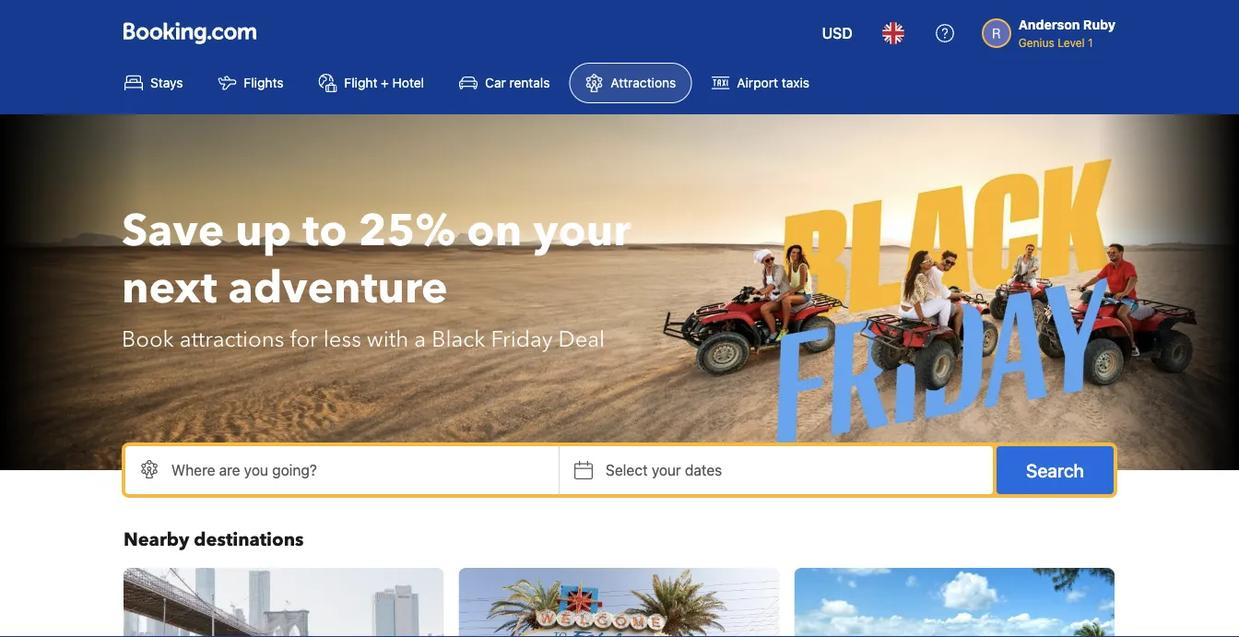 Task type: describe. For each thing, give the bounding box(es) containing it.
hotel
[[393, 75, 424, 90]]

nearby
[[124, 528, 189, 553]]

dates
[[685, 462, 722, 479]]

select
[[606, 462, 648, 479]]

black
[[432, 324, 486, 355]]

next
[[122, 258, 217, 319]]

your inside the "save up to 25% on your next adventure book attractions for less with a black friday deal"
[[533, 201, 631, 261]]

with
[[367, 324, 409, 355]]

search
[[1027, 459, 1085, 481]]

car
[[485, 75, 506, 90]]

airport taxis
[[737, 75, 810, 90]]

to
[[303, 201, 347, 261]]

deal
[[558, 324, 605, 355]]

usd
[[822, 24, 853, 42]]

on
[[467, 201, 522, 261]]

+
[[381, 75, 389, 90]]

a
[[414, 324, 426, 355]]

25%
[[358, 201, 456, 261]]

Where are you going? search field
[[125, 446, 559, 494]]

genius
[[1019, 36, 1055, 49]]

flights
[[244, 75, 284, 90]]

for
[[290, 324, 318, 355]]

anderson ruby genius level 1
[[1019, 17, 1116, 49]]

taxis
[[782, 75, 810, 90]]

adventure
[[228, 258, 448, 319]]

destinations
[[194, 528, 304, 553]]

your account menu anderson ruby genius level 1 element
[[982, 8, 1123, 51]]

1 horizontal spatial your
[[652, 462, 681, 479]]

airport taxis link
[[696, 63, 825, 103]]



Task type: vqa. For each thing, say whether or not it's contained in the screenshot.
Hotel
yes



Task type: locate. For each thing, give the bounding box(es) containing it.
usd button
[[811, 11, 864, 55]]

flights link
[[202, 63, 299, 103]]

airport
[[737, 75, 778, 90]]

flight
[[344, 75, 378, 90]]

car rentals
[[485, 75, 550, 90]]

search button
[[997, 446, 1114, 494]]

select your dates
[[606, 462, 722, 479]]

stays link
[[109, 63, 199, 103]]

booking.com image
[[124, 22, 256, 44]]

friday
[[491, 324, 553, 355]]

save up to 25% on your next adventure book attractions for less with a black friday deal
[[122, 201, 631, 355]]

nearby destinations
[[124, 528, 304, 553]]

up
[[236, 201, 292, 261]]

book
[[122, 324, 174, 355]]

0 horizontal spatial your
[[533, 201, 631, 261]]

rentals
[[510, 75, 550, 90]]

your right on
[[533, 201, 631, 261]]

flight + hotel link
[[303, 63, 440, 103]]

your left dates
[[652, 462, 681, 479]]

flight + hotel
[[344, 75, 424, 90]]

attractions
[[180, 324, 284, 355]]

new york image
[[124, 568, 444, 637]]

1
[[1088, 36, 1094, 49]]

less
[[324, 324, 361, 355]]

attractions link
[[569, 63, 692, 103]]

save
[[122, 201, 224, 261]]

stays
[[150, 75, 183, 90]]

key west image
[[794, 568, 1115, 637]]

level
[[1058, 36, 1085, 49]]

las vegas image
[[459, 568, 780, 637]]

attractions
[[611, 75, 676, 90]]

1 vertical spatial your
[[652, 462, 681, 479]]

0 vertical spatial your
[[533, 201, 631, 261]]

your
[[533, 201, 631, 261], [652, 462, 681, 479]]

anderson
[[1019, 17, 1080, 32]]

car rentals link
[[444, 63, 566, 103]]

ruby
[[1084, 17, 1116, 32]]



